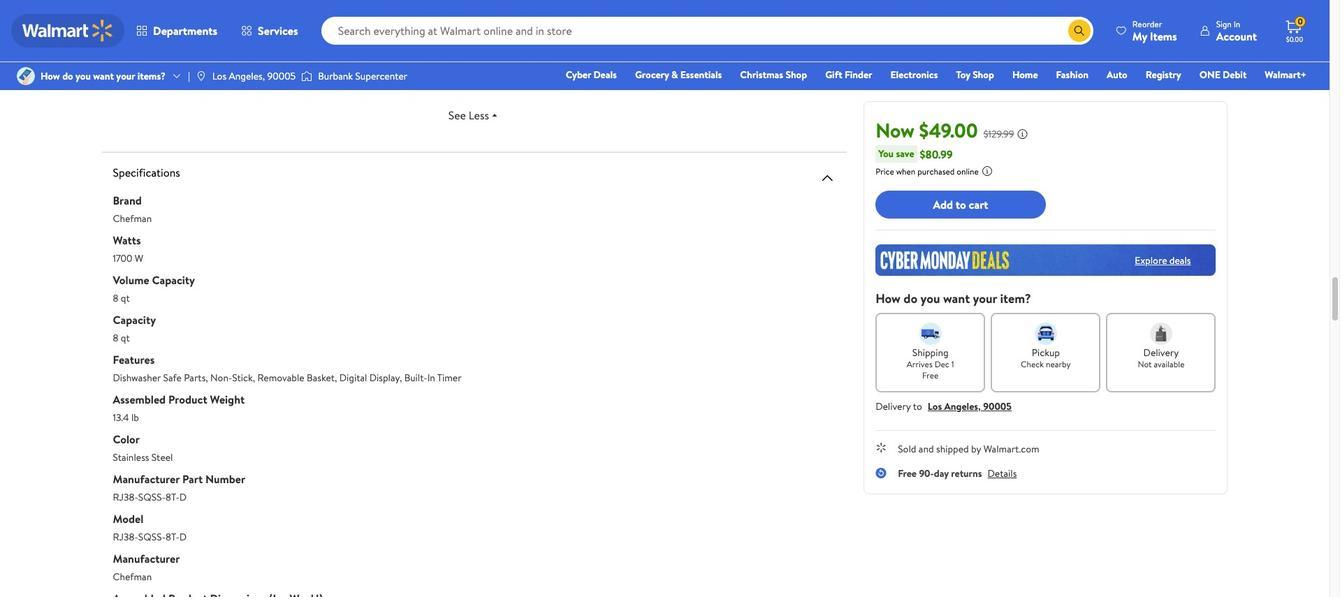 Task type: describe. For each thing, give the bounding box(es) containing it.
items
[[1151, 28, 1178, 44]]

delivery for to
[[876, 400, 911, 414]]

toy shop link
[[950, 67, 1001, 82]]

now
[[876, 117, 915, 144]]

arrives
[[907, 359, 933, 371]]

services button
[[229, 14, 310, 48]]

essentials
[[681, 68, 722, 82]]

free 90-day returns details
[[898, 467, 1017, 481]]

$129.99
[[984, 127, 1015, 141]]

parts,
[[184, 371, 208, 385]]

departments
[[153, 23, 217, 38]]

you save $80.99
[[879, 146, 953, 162]]

1 qt from the top
[[121, 292, 130, 305]]

by
[[972, 443, 982, 456]]

watts
[[113, 233, 141, 248]]

sold and shipped by walmart.com
[[898, 443, 1040, 456]]

registry
[[1146, 68, 1182, 82]]

delivery not available
[[1138, 346, 1185, 371]]

free inside shipping arrives dec 1 free
[[923, 370, 939, 382]]

explore deals link
[[1130, 248, 1197, 273]]

shipping arrives dec 1 free
[[907, 346, 955, 382]]

1 d from the top
[[180, 491, 187, 505]]

burbank supercenter
[[318, 69, 408, 83]]

see less button
[[113, 101, 836, 129]]

1
[[952, 359, 955, 371]]

item?
[[1001, 290, 1032, 308]]

in inside sign in account
[[1234, 18, 1241, 30]]

13.4
[[113, 411, 129, 425]]

shop for christmas shop
[[786, 68, 808, 82]]

shop for toy shop
[[973, 68, 995, 82]]

walmart.com
[[984, 443, 1040, 456]]

1 horizontal spatial los
[[928, 400, 942, 414]]

2 manufacturer from the top
[[113, 552, 180, 567]]

check
[[1021, 359, 1045, 371]]

see less
[[449, 108, 489, 123]]

0
[[1298, 16, 1304, 27]]

assembled
[[113, 392, 166, 408]]

explore
[[1136, 253, 1168, 267]]

one debit
[[1200, 68, 1247, 82]]

gift finder
[[826, 68, 873, 82]]

electronics link
[[885, 67, 945, 82]]

electronics
[[891, 68, 938, 82]]

0 vertical spatial capacity
[[152, 273, 195, 288]]

reorder
[[1133, 18, 1163, 30]]

brand
[[113, 193, 142, 208]]

how do you want your item?
[[876, 290, 1032, 308]]

home
[[1013, 68, 1039, 82]]

digital
[[340, 371, 367, 385]]

learn more about strikethrough prices image
[[1017, 129, 1029, 140]]

one
[[1200, 68, 1221, 82]]

home link
[[1007, 67, 1045, 82]]

finder
[[845, 68, 873, 82]]

you for how do you want your items?
[[76, 69, 91, 83]]

features
[[113, 352, 155, 368]]

part
[[182, 472, 203, 487]]

price when purchased online
[[876, 166, 979, 178]]

add
[[934, 197, 954, 212]]

intent image for delivery image
[[1151, 323, 1173, 345]]

departments button
[[124, 14, 229, 48]]

fashion link
[[1050, 67, 1095, 82]]

$80.99
[[920, 146, 953, 162]]

toy shop
[[957, 68, 995, 82]]

specifications image
[[819, 170, 836, 187]]

account
[[1217, 28, 1258, 44]]

now $49.00
[[876, 117, 978, 144]]

your for item?
[[973, 290, 998, 308]]

display,
[[370, 371, 402, 385]]

how do you want your items?
[[41, 69, 166, 83]]

search icon image
[[1074, 25, 1086, 36]]

dec
[[935, 359, 950, 371]]

sign in account
[[1217, 18, 1258, 44]]

day
[[934, 467, 949, 481]]

dishwasher
[[113, 371, 161, 385]]

cyber
[[566, 68, 591, 82]]

deals
[[594, 68, 617, 82]]

christmas
[[741, 68, 784, 82]]

1 8 from the top
[[113, 292, 118, 305]]

when
[[897, 166, 916, 178]]

1700
[[113, 252, 132, 266]]

product
[[168, 392, 207, 408]]

stainless
[[113, 451, 149, 465]]

sold
[[898, 443, 917, 456]]

model
[[113, 512, 143, 527]]

2 8 from the top
[[113, 331, 118, 345]]

stick,
[[232, 371, 255, 385]]



Task type: locate. For each thing, give the bounding box(es) containing it.
0 horizontal spatial 90005
[[267, 69, 296, 83]]

qt up features
[[121, 331, 130, 345]]

steel
[[152, 451, 173, 465]]

 image
[[301, 69, 313, 83], [196, 71, 207, 82]]

rj38- up model
[[113, 491, 138, 505]]

0 horizontal spatial free
[[898, 467, 917, 481]]

los right |
[[212, 69, 227, 83]]

0 vertical spatial want
[[93, 69, 114, 83]]

2 chefman from the top
[[113, 570, 152, 584]]

you
[[879, 147, 894, 161]]

$0.00
[[1287, 34, 1304, 44]]

|
[[188, 69, 190, 83]]

1 horizontal spatial angeles,
[[945, 400, 981, 414]]

do for how do you want your items?
[[62, 69, 73, 83]]

toy
[[957, 68, 971, 82]]

2 8t- from the top
[[166, 531, 180, 545]]

supercenter
[[355, 69, 408, 83]]

want left item?
[[944, 290, 970, 308]]

cart
[[969, 197, 989, 212]]

chefman
[[113, 212, 152, 226], [113, 570, 152, 584]]

want for items?
[[93, 69, 114, 83]]

auto link
[[1101, 67, 1134, 82]]

basket,
[[307, 371, 337, 385]]

do down 'walmart' image
[[62, 69, 73, 83]]

w
[[135, 252, 144, 266]]

cyber monday deals image
[[876, 245, 1217, 276]]

0 vertical spatial free
[[923, 370, 939, 382]]

less
[[469, 108, 489, 123]]

angeles, up sold and shipped by walmart.com
[[945, 400, 981, 414]]

2 qt from the top
[[121, 331, 130, 345]]

1 horizontal spatial how
[[876, 290, 901, 308]]

to down arrives at the bottom of page
[[913, 400, 923, 414]]

to
[[956, 197, 967, 212], [913, 400, 923, 414]]

gift
[[826, 68, 843, 82]]

1 chefman from the top
[[113, 212, 152, 226]]

1 shop from the left
[[786, 68, 808, 82]]

price
[[876, 166, 895, 178]]

1 vertical spatial chefman
[[113, 570, 152, 584]]

0 horizontal spatial to
[[913, 400, 923, 414]]

free down shipping
[[923, 370, 939, 382]]

1 horizontal spatial your
[[973, 290, 998, 308]]

walmart+ link
[[1259, 67, 1314, 82]]

Walmart Site-Wide search field
[[321, 17, 1094, 45]]

1 vertical spatial how
[[876, 290, 901, 308]]

Search search field
[[321, 17, 1094, 45]]

2 d from the top
[[180, 531, 187, 545]]

your for items?
[[116, 69, 135, 83]]

volume
[[113, 273, 149, 288]]

manufacturer down model
[[113, 552, 180, 567]]

capacity right volume
[[152, 273, 195, 288]]

christmas shop
[[741, 68, 808, 82]]

1 horizontal spatial delivery
[[1144, 346, 1180, 360]]

1 vertical spatial to
[[913, 400, 923, 414]]

1 horizontal spatial in
[[1234, 18, 1241, 30]]

reorder my items
[[1133, 18, 1178, 44]]

details
[[988, 467, 1017, 481]]

capacity up features
[[113, 312, 156, 328]]

1 vertical spatial your
[[973, 290, 998, 308]]

clear search field text image
[[1052, 25, 1063, 36]]

los angeles, 90005
[[212, 69, 296, 83]]

2 sqss- from the top
[[138, 531, 166, 545]]

angeles, down services popup button
[[229, 69, 265, 83]]

registry link
[[1140, 67, 1188, 82]]

0 vertical spatial angeles,
[[229, 69, 265, 83]]

gift finder link
[[819, 67, 879, 82]]

1 vertical spatial d
[[180, 531, 187, 545]]

to for add
[[956, 197, 967, 212]]

how for how do you want your item?
[[876, 290, 901, 308]]

number
[[206, 472, 245, 487]]

you up intent image for shipping on the right bottom
[[921, 290, 941, 308]]

specifications
[[113, 165, 180, 180]]

0 horizontal spatial los
[[212, 69, 227, 83]]

0 vertical spatial sqss-
[[138, 491, 166, 505]]

nearby
[[1047, 359, 1071, 371]]

0 horizontal spatial you
[[76, 69, 91, 83]]

delivery inside delivery not available
[[1144, 346, 1180, 360]]

how for how do you want your items?
[[41, 69, 60, 83]]

color
[[113, 432, 140, 447]]

purchased
[[918, 166, 955, 178]]

0 vertical spatial delivery
[[1144, 346, 1180, 360]]

want for item?
[[944, 290, 970, 308]]

0 horizontal spatial shop
[[786, 68, 808, 82]]

brand chefman watts 1700 w volume capacity 8 qt capacity 8 qt features dishwasher safe parts, non-stick, removable basket, digital display, built-in timer assembled product weight 13.4 lb color stainless steel manufacturer part number rj38-sqss-8t-d model rj38-sqss-8t-d manufacturer chefman
[[113, 193, 462, 584]]

$49.00
[[920, 117, 978, 144]]

pickup
[[1032, 346, 1060, 360]]

walmart image
[[22, 20, 113, 42]]

los down 'dec'
[[928, 400, 942, 414]]

0 horizontal spatial in
[[428, 371, 435, 385]]

90005 down services
[[267, 69, 296, 83]]

add to cart
[[934, 197, 989, 212]]

shipping
[[913, 346, 949, 360]]

1 horizontal spatial 90005
[[984, 400, 1012, 414]]

rj38- down model
[[113, 531, 138, 545]]

0 horizontal spatial delivery
[[876, 400, 911, 414]]

0 horizontal spatial angeles,
[[229, 69, 265, 83]]

legal information image
[[982, 166, 993, 177]]

my
[[1133, 28, 1148, 44]]

cyber deals
[[566, 68, 617, 82]]

1 vertical spatial you
[[921, 290, 941, 308]]

1 horizontal spatial want
[[944, 290, 970, 308]]

do
[[62, 69, 73, 83], [904, 290, 918, 308]]

los
[[212, 69, 227, 83], [928, 400, 942, 414]]

0 vertical spatial manufacturer
[[113, 472, 180, 487]]

1 vertical spatial in
[[428, 371, 435, 385]]

sqss-
[[138, 491, 166, 505], [138, 531, 166, 545]]

chefman down brand
[[113, 212, 152, 226]]

your left items?
[[116, 69, 135, 83]]

1 vertical spatial angeles,
[[945, 400, 981, 414]]

deals
[[1170, 253, 1192, 267]]

1 vertical spatial 90005
[[984, 400, 1012, 414]]

shop right toy on the top right
[[973, 68, 995, 82]]

1 vertical spatial qt
[[121, 331, 130, 345]]

0 vertical spatial los
[[212, 69, 227, 83]]

1 horizontal spatial  image
[[301, 69, 313, 83]]

1 rj38- from the top
[[113, 491, 138, 505]]

to for delivery
[[913, 400, 923, 414]]

2 rj38- from the top
[[113, 531, 138, 545]]

0 horizontal spatial how
[[41, 69, 60, 83]]

0 vertical spatial how
[[41, 69, 60, 83]]

1 manufacturer from the top
[[113, 472, 180, 487]]

 image for burbank supercenter
[[301, 69, 313, 83]]

1 horizontal spatial shop
[[973, 68, 995, 82]]

1 vertical spatial 8t-
[[166, 531, 180, 545]]

1 vertical spatial los
[[928, 400, 942, 414]]

 image right |
[[196, 71, 207, 82]]

0 vertical spatial to
[[956, 197, 967, 212]]

1 vertical spatial do
[[904, 290, 918, 308]]

0 vertical spatial in
[[1234, 18, 1241, 30]]

you for how do you want your item?
[[921, 290, 941, 308]]

delivery up 'sold'
[[876, 400, 911, 414]]

timer
[[438, 371, 462, 385]]

1 horizontal spatial you
[[921, 290, 941, 308]]

one debit link
[[1194, 67, 1254, 82]]

built-
[[405, 371, 428, 385]]

delivery to los angeles, 90005
[[876, 400, 1012, 414]]

shop right the christmas
[[786, 68, 808, 82]]

in left 'timer'
[[428, 371, 435, 385]]

lb
[[131, 411, 139, 425]]

0 horizontal spatial do
[[62, 69, 73, 83]]

debit
[[1223, 68, 1247, 82]]

0 horizontal spatial  image
[[196, 71, 207, 82]]

intent image for pickup image
[[1035, 323, 1058, 345]]

0 vertical spatial 8t-
[[166, 491, 180, 505]]

1 horizontal spatial free
[[923, 370, 939, 382]]

returns
[[952, 467, 983, 481]]

0 vertical spatial 8
[[113, 292, 118, 305]]

0 vertical spatial you
[[76, 69, 91, 83]]

1 vertical spatial 8
[[113, 331, 118, 345]]

grocery
[[635, 68, 669, 82]]

services
[[258, 23, 298, 38]]

1 vertical spatial capacity
[[113, 312, 156, 328]]

walmart+
[[1266, 68, 1307, 82]]

qt down volume
[[121, 292, 130, 305]]

0 vertical spatial rj38-
[[113, 491, 138, 505]]

d
[[180, 491, 187, 505], [180, 531, 187, 545]]

you
[[76, 69, 91, 83], [921, 290, 941, 308]]

safe
[[163, 371, 182, 385]]

1 vertical spatial want
[[944, 290, 970, 308]]

cyber deals link
[[560, 67, 623, 82]]

0 vertical spatial your
[[116, 69, 135, 83]]

 image
[[17, 67, 35, 85]]

1 horizontal spatial to
[[956, 197, 967, 212]]

manufacturer down stainless
[[113, 472, 180, 487]]

sqss- down model
[[138, 531, 166, 545]]

online
[[957, 166, 979, 178]]

8 up features
[[113, 331, 118, 345]]

1 vertical spatial free
[[898, 467, 917, 481]]

grocery & essentials link
[[629, 67, 729, 82]]

 image for los angeles, 90005
[[196, 71, 207, 82]]

save
[[896, 147, 915, 161]]

qt
[[121, 292, 130, 305], [121, 331, 130, 345]]

chefman down model
[[113, 570, 152, 584]]

sign
[[1217, 18, 1232, 30]]

your left item?
[[973, 290, 998, 308]]

los angeles, 90005 button
[[928, 400, 1012, 414]]

0 horizontal spatial want
[[93, 69, 114, 83]]

1 vertical spatial rj38-
[[113, 531, 138, 545]]

you down 'walmart' image
[[76, 69, 91, 83]]

1 horizontal spatial do
[[904, 290, 918, 308]]

0 vertical spatial chefman
[[113, 212, 152, 226]]

pickup check nearby
[[1021, 346, 1071, 371]]

8 down volume
[[113, 292, 118, 305]]

0 vertical spatial 90005
[[267, 69, 296, 83]]

0 vertical spatial qt
[[121, 292, 130, 305]]

1 vertical spatial sqss-
[[138, 531, 166, 545]]

 image left the burbank
[[301, 69, 313, 83]]

in inside brand chefman watts 1700 w volume capacity 8 qt capacity 8 qt features dishwasher safe parts, non-stick, removable basket, digital display, built-in timer assembled product weight 13.4 lb color stainless steel manufacturer part number rj38-sqss-8t-d model rj38-sqss-8t-d manufacturer chefman
[[428, 371, 435, 385]]

delivery for not
[[1144, 346, 1180, 360]]

see
[[449, 108, 466, 123]]

weight
[[210, 392, 245, 408]]

shipped
[[937, 443, 969, 456]]

grocery & essentials
[[635, 68, 722, 82]]

delivery
[[1144, 346, 1180, 360], [876, 400, 911, 414]]

0 vertical spatial do
[[62, 69, 73, 83]]

90005
[[267, 69, 296, 83], [984, 400, 1012, 414]]

sqss- up model
[[138, 491, 166, 505]]

1 8t- from the top
[[166, 491, 180, 505]]

want left items?
[[93, 69, 114, 83]]

free
[[923, 370, 939, 382], [898, 467, 917, 481]]

0 vertical spatial d
[[180, 491, 187, 505]]

to inside 'button'
[[956, 197, 967, 212]]

angeles,
[[229, 69, 265, 83], [945, 400, 981, 414]]

christmas shop link
[[734, 67, 814, 82]]

non-
[[210, 371, 232, 385]]

&
[[672, 68, 678, 82]]

0 horizontal spatial your
[[116, 69, 135, 83]]

removable
[[258, 371, 305, 385]]

1 vertical spatial delivery
[[876, 400, 911, 414]]

90005 up "walmart.com"
[[984, 400, 1012, 414]]

to left the 'cart'
[[956, 197, 967, 212]]

auto
[[1107, 68, 1128, 82]]

in right sign on the top of the page
[[1234, 18, 1241, 30]]

do up shipping
[[904, 290, 918, 308]]

free left 90-
[[898, 467, 917, 481]]

2 shop from the left
[[973, 68, 995, 82]]

1 sqss- from the top
[[138, 491, 166, 505]]

available
[[1154, 359, 1185, 371]]

do for how do you want your item?
[[904, 290, 918, 308]]

delivery down intent image for delivery
[[1144, 346, 1180, 360]]

1 vertical spatial manufacturer
[[113, 552, 180, 567]]

intent image for shipping image
[[920, 323, 942, 345]]



Task type: vqa. For each thing, say whether or not it's contained in the screenshot.
Departments
yes



